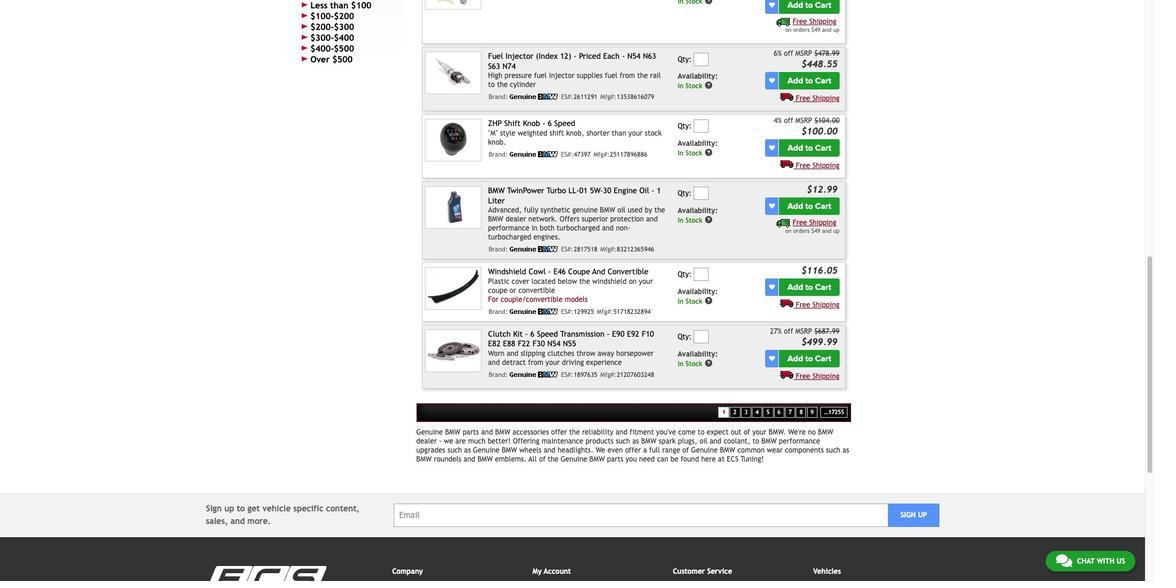 Task type: locate. For each thing, give the bounding box(es) containing it.
fuel injector (index 12) - priced each - n54 n63 s63 n74 link
[[488, 52, 656, 71]]

add to cart button for $448.55
[[779, 72, 840, 90]]

question sign image
[[705, 0, 713, 5], [705, 81, 713, 90], [705, 148, 713, 157], [705, 297, 713, 305], [705, 359, 713, 368]]

$49
[[811, 26, 820, 33], [811, 228, 820, 234]]

your inside windshield cowl - e46 coupe and convertible plastic cover located below the windshield on your coupe or convertible for couple/convertible models
[[639, 277, 653, 286]]

4 add from the top
[[788, 282, 803, 293]]

ecs
[[727, 456, 739, 464]]

5 add to cart from the top
[[788, 354, 831, 364]]

shipping
[[809, 17, 836, 26], [812, 94, 840, 103], [812, 162, 840, 170], [809, 219, 836, 227], [812, 301, 840, 309], [812, 372, 840, 381]]

ecs tuning image
[[206, 567, 326, 582]]

genuine bmw - corporate logo image for $100.00
[[510, 151, 558, 157]]

83212365946
[[617, 246, 654, 253]]

and up $478.99
[[822, 26, 832, 33]]

availability:
[[678, 72, 718, 81], [678, 139, 718, 148], [678, 207, 718, 215], [678, 288, 718, 296], [678, 350, 718, 359]]

availability: in stock for 4% off msrp
[[678, 139, 718, 157]]

es#: for $100.00
[[561, 151, 573, 158]]

1 horizontal spatial dealer
[[506, 215, 526, 224]]

add to cart down $116.05
[[788, 282, 831, 293]]

es#47397 - 25117896886 - zhp shift knob - 6 speed - "m" style weighted shift knob, shorter than your stock knob. - genuine bmw - bmw image
[[425, 119, 481, 162]]

to down $499.99
[[805, 354, 813, 364]]

2 question sign image from the top
[[705, 81, 713, 90]]

1 vertical spatial offer
[[625, 447, 641, 455]]

2 brand: from the top
[[489, 151, 508, 158]]

cart
[[815, 76, 831, 86], [815, 143, 831, 153], [815, 201, 831, 211], [815, 282, 831, 293], [815, 354, 831, 364]]

1 vertical spatial from
[[528, 359, 543, 367]]

stock for 27% off msrp
[[686, 360, 702, 368]]

no
[[808, 429, 816, 437]]

5 stock from the top
[[686, 360, 702, 368]]

mfg#: for $100.00
[[594, 151, 610, 158]]

"m"
[[488, 129, 498, 137]]

None text field
[[694, 187, 709, 200], [694, 331, 709, 344], [694, 187, 709, 200], [694, 331, 709, 344]]

4 add to wish list image from the top
[[769, 203, 775, 209]]

sign inside sign up to get vehicle specific content, sales, and more.
[[206, 505, 222, 514]]

brand: for $100.00
[[489, 151, 508, 158]]

add to cart button down $448.55 on the top right
[[779, 72, 840, 90]]

f10
[[642, 330, 654, 339]]

off for $499.99
[[784, 328, 793, 336]]

bmw down advanced,
[[488, 215, 503, 224]]

shipping up $687.99
[[812, 301, 840, 309]]

5w-
[[590, 186, 603, 195]]

and right sales,
[[231, 517, 245, 527]]

1 free shipping from the top
[[796, 94, 840, 103]]

n54 inside clutch kit - 6 speed transmission - e90 e92 f10 e82 e88 f22 f30 n54 n55 worn and slipping clutches throw away horsepower and detract from your driving experience
[[547, 340, 561, 349]]

windshield
[[592, 277, 627, 286]]

genuine bmw - corporate logo image down engines. at the left of the page
[[510, 246, 558, 252]]

dealer inside "genuine bmw parts and bmw accessories offer the reliability and fitment you've come to expect out of your bmw. we're no bmw dealer - we are much better! offering maintenance products such as bmw spark plugs, oil and coolant, to bmw performance upgrades such as genuine bmw wheels and headlights. we even offer a full range of genuine bmw common wear components such as bmw roundels and bmw emblems. all of the genuine bmw parts you need can be found here at ecs tuning!"
[[416, 438, 437, 446]]

1 horizontal spatial turbocharged
[[557, 224, 600, 233]]

free shipping up $104.00
[[796, 94, 840, 103]]

3 off from the top
[[784, 328, 793, 336]]

parts down 'even'
[[607, 456, 623, 464]]

3 add from the top
[[788, 201, 803, 211]]

spark
[[659, 438, 676, 446]]

$687.99
[[814, 328, 840, 336]]

0 horizontal spatial such
[[448, 447, 462, 455]]

add to wish list image for add to cart button corresponding to $100.00
[[769, 145, 775, 151]]

0 vertical spatial than
[[330, 0, 349, 10]]

cart down the $100.00
[[815, 143, 831, 153]]

0 horizontal spatial fuel
[[534, 72, 547, 80]]

2 vertical spatial of
[[539, 456, 546, 464]]

or
[[510, 287, 516, 295]]

add to wish list image
[[769, 2, 775, 8], [769, 78, 775, 84], [769, 145, 775, 151], [769, 203, 775, 209], [769, 285, 775, 291], [769, 356, 775, 362]]

1 vertical spatial free shipping on orders $49 and up
[[785, 219, 840, 234]]

add to cart button down $12.99
[[779, 198, 840, 215]]

5 add to cart button from the top
[[779, 350, 840, 368]]

injector
[[549, 72, 575, 80]]

to inside sign up to get vehicle specific content, sales, and more.
[[237, 505, 245, 514]]

3 brand: from the top
[[489, 246, 508, 253]]

6 up f30
[[530, 330, 535, 339]]

5 cart from the top
[[815, 354, 831, 364]]

1 horizontal spatial n54
[[627, 52, 641, 61]]

1 horizontal spatial oil
[[699, 438, 708, 446]]

$400-$500 link
[[299, 44, 400, 54]]

question sign image for 6% off msrp
[[705, 81, 713, 90]]

1 orders from the top
[[793, 26, 810, 33]]

clutch kit - 6 speed transmission - e90 e92 f10 e82 e88 f22 f30 n54 n55 link
[[488, 330, 654, 349]]

sign for sign up to get vehicle specific content, sales, and more.
[[206, 505, 222, 514]]

mfg#: down "experience"
[[600, 371, 616, 379]]

n54
[[627, 52, 641, 61], [547, 340, 561, 349]]

than
[[330, 0, 349, 10], [612, 129, 626, 137]]

5 qty: from the top
[[678, 333, 692, 342]]

priced
[[579, 52, 601, 61]]

shift
[[504, 119, 521, 128]]

1 genuine bmw - corporate logo image from the top
[[510, 94, 558, 100]]

n54 inside fuel injector (index 12) - priced each - n54 n63 s63 n74 high pressure fuel injector supplies fuel from the rail to the cylinder
[[627, 52, 641, 61]]

free shipping for $100.00
[[796, 162, 840, 170]]

at
[[718, 456, 725, 464]]

1 vertical spatial 1
[[722, 409, 726, 416]]

than right shorter
[[612, 129, 626, 137]]

2 $49 from the top
[[811, 228, 820, 234]]

1 es#: from the top
[[561, 93, 573, 100]]

2 stock from the top
[[686, 149, 702, 157]]

used
[[628, 206, 643, 215]]

4 qty: from the top
[[678, 271, 692, 279]]

1 vertical spatial $49
[[811, 228, 820, 234]]

and up 'even'
[[616, 429, 627, 437]]

3 genuine bmw - corporate logo image from the top
[[510, 246, 558, 252]]

es#: for $499.99
[[561, 371, 573, 379]]

zhp shift knob - 6 speed link
[[488, 119, 575, 128]]

qty: for 6% off msrp
[[678, 55, 692, 63]]

brand: up windshield
[[489, 246, 508, 253]]

1 add to wish list image from the top
[[769, 2, 775, 8]]

2 free shipping from the top
[[796, 162, 840, 170]]

6 left 7
[[778, 409, 781, 416]]

your inside 'zhp shift knob - 6 speed "m" style weighted shift knob, shorter than your stock knob.'
[[628, 129, 643, 137]]

up inside button
[[918, 512, 927, 520]]

0 vertical spatial orders
[[793, 26, 810, 33]]

the right by
[[654, 206, 665, 215]]

qty: right n63
[[678, 55, 692, 63]]

1 in from the top
[[678, 81, 683, 90]]

es#1897635 - 21207603248 - clutch kit - 6 speed transmission - e90 e92 f10 e82 e88 f22 f30 n54 n55 - worn and slipping clutches throw away horsepower and detract from your driving experience - genuine bmw - bmw image
[[425, 330, 481, 373]]

performance inside the bmw twinpower turbo ll-01 5w-30 engine oil - 1 liter advanced, fully synthetic genuine bmw oil used by the bmw dealer network. offers superior protection and performance in both turbocharged and non- turbocharged engines.
[[488, 224, 529, 233]]

es#: down driving
[[561, 371, 573, 379]]

bmw up we
[[445, 429, 460, 437]]

2 horizontal spatial 6
[[778, 409, 781, 416]]

genuine up here
[[691, 447, 718, 455]]

$116.05
[[801, 265, 838, 276]]

0 vertical spatial oil
[[617, 206, 626, 215]]

2 msrp from the top
[[795, 117, 812, 125]]

1 add to cart button from the top
[[779, 72, 840, 90]]

dealer down advanced,
[[506, 215, 526, 224]]

turbocharged down offers
[[557, 224, 600, 233]]

4 stock from the top
[[686, 297, 702, 306]]

off inside 6% off msrp $478.99 $448.55
[[784, 50, 793, 58]]

out
[[731, 429, 741, 437]]

3 stock from the top
[[686, 216, 702, 224]]

performance inside "genuine bmw parts and bmw accessories offer the reliability and fitment you've come to expect out of your bmw. we're no bmw dealer - we are much better! offering maintenance products such as bmw spark plugs, oil and coolant, to bmw performance upgrades such as genuine bmw wheels and headlights. we even offer a full range of genuine bmw common wear components such as bmw roundels and bmw emblems. all of the genuine bmw parts you need can be found here at ecs tuning!"
[[779, 438, 820, 446]]

the down coupe
[[579, 277, 590, 286]]

0 vertical spatial dealer
[[506, 215, 526, 224]]

$200
[[334, 11, 354, 21]]

brand: for $448.55
[[489, 93, 508, 100]]

- inside the bmw twinpower turbo ll-01 5w-30 engine oil - 1 liter advanced, fully synthetic genuine bmw oil used by the bmw dealer network. offers superior protection and performance in both turbocharged and non- turbocharged engines.
[[652, 186, 654, 195]]

wear
[[767, 447, 783, 455]]

2 add to cart button from the top
[[779, 139, 840, 157]]

5 in from the top
[[678, 360, 683, 368]]

to down the $100.00
[[805, 143, 813, 153]]

chat with us
[[1077, 558, 1125, 566]]

2 horizontal spatial of
[[744, 429, 750, 437]]

1 stock from the top
[[686, 81, 702, 90]]

msrp inside 27% off msrp $687.99 $499.99
[[795, 328, 812, 336]]

roundels
[[434, 456, 461, 464]]

1 vertical spatial performance
[[779, 438, 820, 446]]

orders up 6% off msrp $478.99 $448.55
[[793, 26, 810, 33]]

$49 up $116.05
[[811, 228, 820, 234]]

5 es#: from the top
[[561, 371, 573, 379]]

1 qty: from the top
[[678, 55, 692, 63]]

2 vertical spatial on
[[629, 277, 637, 286]]

in for $448.55
[[678, 81, 683, 90]]

question sign image for $116.05
[[705, 297, 713, 305]]

6 add to wish list image from the top
[[769, 356, 775, 362]]

on inside windshield cowl - e46 coupe and convertible plastic cover located below the windshield on your coupe or convertible for couple/convertible models
[[629, 277, 637, 286]]

1 vertical spatial of
[[682, 447, 689, 455]]

1 vertical spatial msrp
[[795, 117, 812, 125]]

3 cart from the top
[[815, 201, 831, 211]]

1 horizontal spatial from
[[620, 72, 635, 80]]

fuel
[[534, 72, 547, 80], [605, 72, 618, 80]]

full
[[649, 447, 660, 455]]

1 brand: from the top
[[489, 93, 508, 100]]

and up windshield
[[592, 268, 605, 277]]

0 vertical spatial $49
[[811, 26, 820, 33]]

availability: in stock
[[678, 72, 718, 90], [678, 139, 718, 157], [678, 207, 718, 224], [678, 288, 718, 306], [678, 350, 718, 368]]

plastic
[[488, 277, 509, 286]]

1 vertical spatial oil
[[699, 438, 708, 446]]

3 msrp from the top
[[795, 328, 812, 336]]

your down 'convertible'
[[639, 277, 653, 286]]

0 vertical spatial off
[[784, 50, 793, 58]]

0 horizontal spatial performance
[[488, 224, 529, 233]]

1 $49 from the top
[[811, 26, 820, 33]]

such up 'even'
[[616, 438, 630, 446]]

1 horizontal spatial sign
[[900, 512, 916, 520]]

n74
[[503, 62, 516, 71]]

1 add to cart from the top
[[788, 76, 831, 86]]

- left we
[[439, 438, 442, 446]]

reliability
[[582, 429, 614, 437]]

genuine bmw - corporate logo image down the cylinder
[[510, 94, 558, 100]]

in for $499.99
[[678, 360, 683, 368]]

1 horizontal spatial than
[[612, 129, 626, 137]]

offer up you
[[625, 447, 641, 455]]

1 horizontal spatial 6
[[548, 119, 552, 128]]

cart for $100.00
[[815, 143, 831, 153]]

1 cart from the top
[[815, 76, 831, 86]]

2 off from the top
[[784, 117, 793, 125]]

1 horizontal spatial parts
[[607, 456, 623, 464]]

and
[[822, 26, 832, 33], [646, 215, 658, 224], [602, 224, 614, 233], [822, 228, 832, 234], [592, 268, 605, 277], [507, 350, 518, 358], [488, 359, 500, 367], [481, 429, 493, 437], [616, 429, 627, 437], [710, 438, 721, 446], [544, 447, 555, 455], [464, 456, 475, 464], [231, 517, 245, 527]]

1 vertical spatial dealer
[[416, 438, 437, 446]]

0 horizontal spatial of
[[539, 456, 546, 464]]

dealer up upgrades
[[416, 438, 437, 446]]

the inside the bmw twinpower turbo ll-01 5w-30 engine oil - 1 liter advanced, fully synthetic genuine bmw oil used by the bmw dealer network. offers superior protection and performance in both turbocharged and non- turbocharged engines.
[[654, 206, 665, 215]]

bmw down we at bottom
[[589, 456, 605, 464]]

your inside clutch kit - 6 speed transmission - e90 e92 f10 e82 e88 f22 f30 n54 n55 worn and slipping clutches throw away horsepower and detract from your driving experience
[[546, 359, 560, 367]]

free shipping right free shipping icon
[[796, 372, 840, 381]]

below
[[558, 277, 577, 286]]

5 availability: in stock from the top
[[678, 350, 718, 368]]

add to cart for $448.55
[[788, 76, 831, 86]]

less
[[310, 0, 328, 10]]

es#: down the models
[[561, 308, 573, 315]]

1 vertical spatial orders
[[793, 228, 810, 234]]

3 in from the top
[[678, 216, 683, 224]]

availability: for $12.99
[[678, 207, 718, 215]]

add to cart button for $100.00
[[779, 139, 840, 157]]

than inside 'zhp shift knob - 6 speed "m" style weighted shift knob, shorter than your stock knob.'
[[612, 129, 626, 137]]

0 horizontal spatial from
[[528, 359, 543, 367]]

5 add from the top
[[788, 354, 803, 364]]

add for $448.55
[[788, 76, 803, 86]]

to down high
[[488, 81, 495, 89]]

es#2611291 - 13538616079 - fuel injector (index 12) - priced each - n54 n63 s63 n74 - high pressure fuel injector supplies fuel from the rail to the cylinder - genuine bmw - bmw image
[[425, 52, 481, 94]]

to
[[805, 76, 813, 86], [488, 81, 495, 89], [805, 143, 813, 153], [805, 201, 813, 211], [805, 282, 813, 293], [805, 354, 813, 364], [698, 429, 705, 437], [752, 438, 759, 446], [237, 505, 245, 514]]

4 availability: in stock from the top
[[678, 288, 718, 306]]

up
[[833, 26, 840, 33], [833, 228, 840, 234], [224, 505, 234, 514], [918, 512, 927, 520]]

oil
[[617, 206, 626, 215], [699, 438, 708, 446]]

speed inside 'zhp shift knob - 6 speed "m" style weighted shift knob, shorter than your stock knob.'
[[554, 119, 575, 128]]

free shipping up $12.99
[[796, 162, 840, 170]]

supplies
[[577, 72, 603, 80]]

free shipping image
[[777, 18, 790, 26], [780, 93, 794, 101], [780, 160, 794, 168], [777, 219, 790, 228], [780, 299, 794, 308]]

add for $100.00
[[788, 143, 803, 153]]

maintenance
[[542, 438, 583, 446]]

1 question sign image from the top
[[705, 0, 713, 5]]

wheels
[[519, 447, 542, 455]]

in
[[532, 224, 538, 233]]

0 horizontal spatial sign
[[206, 505, 222, 514]]

1 msrp from the top
[[795, 50, 812, 58]]

1 horizontal spatial performance
[[779, 438, 820, 446]]

of right out
[[744, 429, 750, 437]]

2 in from the top
[[678, 149, 683, 157]]

and inside sign up to get vehicle specific content, sales, and more.
[[231, 517, 245, 527]]

1 fuel from the left
[[534, 72, 547, 80]]

1 free shipping on orders $49 and up from the top
[[785, 17, 840, 33]]

5 availability: from the top
[[678, 350, 718, 359]]

from up 13538616079
[[620, 72, 635, 80]]

2 vertical spatial msrp
[[795, 328, 812, 336]]

1 vertical spatial 6
[[530, 330, 535, 339]]

2 qty: from the top
[[678, 122, 692, 131]]

dealer for genuine
[[416, 438, 437, 446]]

51718232894
[[613, 308, 651, 315]]

rail
[[650, 72, 661, 80]]

3 availability: in stock from the top
[[678, 207, 718, 224]]

pressure
[[505, 72, 532, 80]]

0 horizontal spatial 6
[[530, 330, 535, 339]]

0 vertical spatial parts
[[463, 429, 479, 437]]

3 qty: from the top
[[678, 190, 692, 198]]

e82
[[488, 340, 501, 349]]

msrp for $100.00
[[795, 117, 812, 125]]

1 off from the top
[[784, 50, 793, 58]]

msrp inside 6% off msrp $478.99 $448.55
[[795, 50, 812, 58]]

tuning!
[[741, 456, 764, 464]]

5 brand: from the top
[[489, 371, 508, 379]]

0 horizontal spatial than
[[330, 0, 349, 10]]

the up maintenance
[[569, 429, 580, 437]]

dealer
[[506, 215, 526, 224], [416, 438, 437, 446]]

4 availability: from the top
[[678, 288, 718, 296]]

5 add to wish list image from the top
[[769, 285, 775, 291]]

$499.99
[[801, 337, 838, 347]]

msrp inside 4% off msrp $104.00 $100.00
[[795, 117, 812, 125]]

orders
[[793, 26, 810, 33], [793, 228, 810, 234]]

cover
[[512, 277, 529, 286]]

availability: for $116.05
[[678, 288, 718, 296]]

availability: in stock for 6% off msrp
[[678, 72, 718, 90]]

brand: for $499.99
[[489, 371, 508, 379]]

1 horizontal spatial fuel
[[605, 72, 618, 80]]

Email email field
[[394, 504, 888, 528]]

qty: for 27% off msrp
[[678, 333, 692, 342]]

content,
[[326, 505, 360, 514]]

turbocharged down advanced,
[[488, 233, 531, 242]]

dealer inside the bmw twinpower turbo ll-01 5w-30 engine oil - 1 liter advanced, fully synthetic genuine bmw oil used by the bmw dealer network. offers superior protection and performance in both turbocharged and non- turbocharged engines.
[[506, 215, 526, 224]]

es#129925 - 51718232894 - windshield cowl - e46 coupe and convertible - plastic cover located below the windshield on your coupe or convertible - genuine bmw - bmw image
[[425, 268, 481, 310]]

1 vertical spatial turbocharged
[[488, 233, 531, 242]]

0 vertical spatial turbocharged
[[557, 224, 600, 233]]

2 add from the top
[[788, 143, 803, 153]]

genuine bmw - corporate logo image
[[510, 94, 558, 100], [510, 151, 558, 157], [510, 246, 558, 252], [510, 309, 558, 315], [510, 372, 558, 378]]

high
[[488, 72, 502, 80]]

cylinder
[[510, 81, 536, 89]]

0 vertical spatial 1
[[657, 186, 661, 195]]

0 vertical spatial msrp
[[795, 50, 812, 58]]

speed up shift
[[554, 119, 575, 128]]

$200-$300 link
[[299, 22, 400, 33]]

transmission
[[560, 330, 604, 339]]

mfg#: right 129925
[[597, 308, 613, 315]]

free up 4% off msrp $104.00 $100.00
[[796, 94, 810, 103]]

1 vertical spatial speed
[[537, 330, 558, 339]]

4 question sign image from the top
[[705, 297, 713, 305]]

es#4179634 - 11315a19aa2 - timing chain kit - (no longer available) - includes chain, tensioner, guides and hardware - genuine bmw - image
[[425, 0, 481, 10]]

offering
[[513, 438, 539, 446]]

3 question sign image from the top
[[705, 148, 713, 157]]

es#: 47397 mfg#: 25117896886
[[561, 151, 647, 158]]

as down are at the left bottom
[[464, 447, 471, 455]]

cart down $12.99
[[815, 201, 831, 211]]

stock for $12.99
[[686, 216, 702, 224]]

2 es#: from the top
[[561, 151, 573, 158]]

to down $116.05
[[805, 282, 813, 293]]

your left bmw.
[[752, 429, 767, 437]]

mfg#: for $448.55
[[600, 93, 616, 100]]

4 es#: from the top
[[561, 308, 573, 315]]

1 horizontal spatial of
[[682, 447, 689, 455]]

offer up maintenance
[[551, 429, 567, 437]]

2 vertical spatial off
[[784, 328, 793, 336]]

1 add from the top
[[788, 76, 803, 86]]

away
[[598, 350, 614, 358]]

vehicle
[[262, 505, 291, 514]]

parts
[[463, 429, 479, 437], [607, 456, 623, 464]]

genuine bmw - corporate logo image down couple/convertible
[[510, 309, 558, 315]]

parts up much
[[463, 429, 479, 437]]

off inside 4% off msrp $104.00 $100.00
[[784, 117, 793, 125]]

get
[[247, 505, 260, 514]]

oil right "plugs,"
[[699, 438, 708, 446]]

genuine bmw - corporate logo image for $499.99
[[510, 372, 558, 378]]

off inside 27% off msrp $687.99 $499.99
[[784, 328, 793, 336]]

of
[[744, 429, 750, 437], [682, 447, 689, 455], [539, 456, 546, 464]]

free shipping on orders $49 and up up $478.99
[[785, 17, 840, 33]]

style
[[500, 129, 515, 137]]

clutches
[[548, 350, 574, 358]]

4 link
[[752, 407, 762, 419]]

2 genuine bmw - corporate logo image from the top
[[510, 151, 558, 157]]

3
[[745, 409, 748, 416]]

0 vertical spatial n54
[[627, 52, 641, 61]]

availability: in stock for 27% off msrp
[[678, 350, 718, 368]]

2 cart from the top
[[815, 143, 831, 153]]

0 horizontal spatial oil
[[617, 206, 626, 215]]

es#: for $448.55
[[561, 93, 573, 100]]

5 question sign image from the top
[[705, 359, 713, 368]]

the inside windshield cowl - e46 coupe and convertible plastic cover located below the windshield on your coupe or convertible for couple/convertible models
[[579, 277, 590, 286]]

sign for sign up
[[900, 512, 916, 520]]

0 vertical spatial 6
[[548, 119, 552, 128]]

brand: down detract
[[489, 371, 508, 379]]

less than $100 $100-$200 $200-$300 $300-$400 $400-$500 over $500
[[310, 0, 371, 65]]

- left e46
[[548, 268, 551, 277]]

the down high
[[497, 81, 508, 89]]

3 add to wish list image from the top
[[769, 145, 775, 151]]

0 horizontal spatial dealer
[[416, 438, 437, 446]]

2 add to cart from the top
[[788, 143, 831, 153]]

expect
[[707, 429, 729, 437]]

to left get
[[237, 505, 245, 514]]

1 availability: in stock from the top
[[678, 72, 718, 90]]

windshield cowl - e46 coupe and convertible link
[[488, 268, 649, 277]]

genuine bmw - corporate logo image for $448.55
[[510, 94, 558, 100]]

sign inside button
[[900, 512, 916, 520]]

1 vertical spatial parts
[[607, 456, 623, 464]]

1 left 2 at the right
[[722, 409, 726, 416]]

cart down $448.55 on the top right
[[815, 76, 831, 86]]

question sign image for 4% off msrp
[[705, 148, 713, 157]]

add to wish list image for 4th add to cart button from the top of the page
[[769, 285, 775, 291]]

- inside "genuine bmw parts and bmw accessories offer the reliability and fitment you've come to expect out of your bmw. we're no bmw dealer - we are much better! offering maintenance products such as bmw spark plugs, oil and coolant, to bmw performance upgrades such as genuine bmw wheels and headlights. we even offer a full range of genuine bmw common wear components such as bmw roundels and bmw emblems. all of the genuine bmw parts you need can be found here at ecs tuning!"
[[439, 438, 442, 446]]

oil inside "genuine bmw parts and bmw accessories offer the reliability and fitment you've come to expect out of your bmw. we're no bmw dealer - we are much better! offering maintenance products such as bmw spark plugs, oil and coolant, to bmw performance upgrades such as genuine bmw wheels and headlights. we even offer a full range of genuine bmw common wear components such as bmw roundels and bmw emblems. all of the genuine bmw parts you need can be found here at ecs tuning!"
[[699, 438, 708, 446]]

experience
[[586, 359, 622, 367]]

1 vertical spatial off
[[784, 117, 793, 125]]

than up the $200
[[330, 0, 349, 10]]

speed inside clutch kit - 6 speed transmission - e90 e92 f10 e82 e88 f22 f30 n54 n55 worn and slipping clutches throw away horsepower and detract from your driving experience
[[537, 330, 558, 339]]

$478.99
[[814, 50, 840, 58]]

4 free shipping from the top
[[796, 372, 840, 381]]

None text field
[[694, 53, 709, 66], [694, 120, 709, 133], [694, 268, 709, 282], [694, 53, 709, 66], [694, 120, 709, 133], [694, 268, 709, 282]]

5
[[767, 409, 770, 416]]

5 genuine bmw - corporate logo image from the top
[[510, 372, 558, 378]]

qty: right f10
[[678, 333, 692, 342]]

1 vertical spatial n54
[[547, 340, 561, 349]]

coupe
[[488, 287, 507, 295]]

1 vertical spatial than
[[612, 129, 626, 137]]

0 vertical spatial on
[[785, 26, 792, 33]]

as down '…17255' link
[[843, 447, 849, 455]]

customer
[[673, 568, 705, 577]]

msrp up $499.99
[[795, 328, 812, 336]]

slipping
[[521, 350, 545, 358]]

0 vertical spatial from
[[620, 72, 635, 80]]

genuine bmw - corporate logo image down slipping
[[510, 372, 558, 378]]

mfg#: for $499.99
[[600, 371, 616, 379]]

- inside windshield cowl - e46 coupe and convertible plastic cover located below the windshield on your coupe or convertible for couple/convertible models
[[548, 268, 551, 277]]

msrp
[[795, 50, 812, 58], [795, 117, 812, 125], [795, 328, 812, 336]]

1 right oil
[[657, 186, 661, 195]]

2 availability: in stock from the top
[[678, 139, 718, 157]]

0 vertical spatial speed
[[554, 119, 575, 128]]

off for $100.00
[[784, 117, 793, 125]]

bmw
[[488, 186, 505, 195], [600, 206, 615, 215], [488, 215, 503, 224], [445, 429, 460, 437], [495, 429, 510, 437], [818, 429, 833, 437], [641, 438, 657, 446], [761, 438, 777, 446], [502, 447, 517, 455], [720, 447, 735, 455], [416, 456, 432, 464], [477, 456, 493, 464], [589, 456, 605, 464]]

off for $448.55
[[784, 50, 793, 58]]

qty: for $116.05
[[678, 271, 692, 279]]

orders up $116.05
[[793, 228, 810, 234]]

es#: left 47397
[[561, 151, 573, 158]]

of right all
[[539, 456, 546, 464]]

0 vertical spatial free shipping on orders $49 and up
[[785, 17, 840, 33]]

0 vertical spatial performance
[[488, 224, 529, 233]]

off right 6%
[[784, 50, 793, 58]]

0 vertical spatial offer
[[551, 429, 567, 437]]

0 horizontal spatial n54
[[547, 340, 561, 349]]

2 add to wish list image from the top
[[769, 78, 775, 84]]

1 availability: from the top
[[678, 72, 718, 81]]

vehicles
[[813, 568, 841, 577]]

availability: in stock for $12.99
[[678, 207, 718, 224]]

es#2817518 - 83212365946 - bmw twinpower turbo ll-01 5w-30 engine oil - 1 liter  - advanced, fully synthetic genuine bmw oil used by the bmw dealer network. offers superior protection and performance in both turbocharged and non-turbocharged engines. - genuine bmw - bmw image
[[425, 186, 481, 229]]

add to wish list image for 3rd add to cart button
[[769, 203, 775, 209]]

bmw up a
[[641, 438, 657, 446]]

availability: for 4% off msrp
[[678, 139, 718, 148]]

add to cart down $12.99
[[788, 201, 831, 211]]

- inside 'zhp shift knob - 6 speed "m" style weighted shift knob, shorter than your stock knob.'
[[542, 119, 545, 128]]

qty: right the stock
[[678, 122, 692, 131]]

2 availability: from the top
[[678, 139, 718, 148]]

from down slipping
[[528, 359, 543, 367]]

3 availability: from the top
[[678, 207, 718, 215]]

horsepower
[[616, 350, 654, 358]]

0 horizontal spatial 1
[[657, 186, 661, 195]]



Task type: describe. For each thing, give the bounding box(es) containing it.
much
[[468, 438, 486, 446]]

add to cart for $100.00
[[788, 143, 831, 153]]

4
[[756, 409, 759, 416]]

over
[[310, 54, 330, 65]]

the down maintenance
[[548, 456, 558, 464]]

add to cart for $499.99
[[788, 354, 831, 364]]

qty: for 4% off msrp
[[678, 122, 692, 131]]

shipping up $478.99
[[809, 17, 836, 26]]

0 horizontal spatial as
[[464, 447, 471, 455]]

$100
[[351, 0, 371, 10]]

add to wish list image for add to cart button corresponding to $499.99
[[769, 356, 775, 362]]

2 horizontal spatial as
[[843, 447, 849, 455]]

windshield cowl - e46 coupe and convertible plastic cover located below the windshield on your coupe or convertible for couple/convertible models
[[488, 268, 653, 304]]

stock for $116.05
[[686, 297, 702, 306]]

protection
[[610, 215, 644, 224]]

more.
[[247, 517, 271, 527]]

convertible
[[518, 287, 555, 295]]

knob
[[523, 119, 540, 128]]

shipping down $499.99
[[812, 372, 840, 381]]

shift
[[550, 129, 564, 137]]

$100-$200 link
[[299, 11, 400, 22]]

free up $12.99
[[796, 162, 810, 170]]

from inside clutch kit - 6 speed transmission - e90 e92 f10 e82 e88 f22 f30 n54 n55 worn and slipping clutches throw away horsepower and detract from your driving experience
[[528, 359, 543, 367]]

zhp shift knob - 6 speed "m" style weighted shift knob, shorter than your stock knob.
[[488, 119, 662, 146]]

f30
[[533, 340, 545, 349]]

2 vertical spatial 6
[[778, 409, 781, 416]]

cart for $448.55
[[815, 76, 831, 86]]

2 orders from the top
[[793, 228, 810, 234]]

are
[[455, 438, 466, 446]]

windshield
[[488, 268, 526, 277]]

and down maintenance
[[544, 447, 555, 455]]

free up 6% off msrp $478.99 $448.55
[[793, 17, 807, 26]]

your inside "genuine bmw parts and bmw accessories offer the reliability and fitment you've come to expect out of your bmw. we're no bmw dealer - we are much better! offering maintenance products such as bmw spark plugs, oil and coolant, to bmw performance upgrades such as genuine bmw wheels and headlights. we even offer a full range of genuine bmw common wear components such as bmw roundels and bmw emblems. all of the genuine bmw parts you need can be found here at ecs tuning!"
[[752, 429, 767, 437]]

7 link
[[785, 407, 795, 419]]

sign up to get vehicle specific content, sales, and more.
[[206, 505, 360, 527]]

cowl
[[529, 268, 546, 277]]

6 inside clutch kit - 6 speed transmission - e90 e92 f10 e82 e88 f22 f30 n54 n55 worn and slipping clutches throw away horsepower and detract from your driving experience
[[530, 330, 535, 339]]

to down $448.55 on the top right
[[805, 76, 813, 86]]

4 in from the top
[[678, 297, 683, 306]]

synthetic
[[541, 206, 570, 215]]

6% off msrp $478.99 $448.55
[[774, 50, 840, 69]]

and down much
[[464, 456, 475, 464]]

availability: in stock for $116.05
[[678, 288, 718, 306]]

genuine up upgrades
[[416, 429, 443, 437]]

$12.99
[[807, 184, 838, 195]]

need
[[639, 456, 655, 464]]

coolant,
[[724, 438, 750, 446]]

to inside fuel injector (index 12) - priced each - n54 n63 s63 n74 high pressure fuel injector supplies fuel from the rail to the cylinder
[[488, 81, 495, 89]]

mfg#: right the 2817518 on the top of page
[[600, 246, 616, 253]]

bmw up better!
[[495, 429, 510, 437]]

bmw up the liter
[[488, 186, 505, 195]]

bmw up superior
[[600, 206, 615, 215]]

0 horizontal spatial offer
[[551, 429, 567, 437]]

$104.00
[[814, 117, 840, 125]]

coupe
[[568, 268, 590, 277]]

shipping up $104.00
[[812, 94, 840, 103]]

4 cart from the top
[[815, 282, 831, 293]]

1 inside the bmw twinpower turbo ll-01 5w-30 engine oil - 1 liter advanced, fully synthetic genuine bmw oil used by the bmw dealer network. offers superior protection and performance in both turbocharged and non- turbocharged engines.
[[657, 186, 661, 195]]

4% off msrp $104.00 $100.00
[[774, 117, 840, 137]]

add for $499.99
[[788, 354, 803, 364]]

found
[[681, 456, 699, 464]]

question sign image for 27% off msrp
[[705, 359, 713, 368]]

6 inside 'zhp shift knob - 6 speed "m" style weighted shift knob, shorter than your stock knob.'
[[548, 119, 552, 128]]

- left e90
[[607, 330, 610, 339]]

1 horizontal spatial offer
[[625, 447, 641, 455]]

12)
[[560, 52, 571, 61]]

30
[[603, 186, 611, 195]]

worn
[[488, 350, 505, 358]]

specific
[[293, 505, 323, 514]]

dealer for bmw
[[506, 215, 526, 224]]

0 horizontal spatial turbocharged
[[488, 233, 531, 242]]

genuine down headlights.
[[561, 456, 587, 464]]

availability: for 6% off msrp
[[678, 72, 718, 81]]

25117896886
[[610, 151, 647, 158]]

4 brand: from the top
[[489, 308, 508, 315]]

and up much
[[481, 429, 493, 437]]

than inside less than $100 $100-$200 $200-$300 $300-$400 $400-$500 over $500
[[330, 0, 349, 10]]

and down the expect
[[710, 438, 721, 446]]

the left rail
[[637, 72, 648, 80]]

9
[[811, 409, 814, 416]]

question sign image
[[705, 216, 713, 224]]

common
[[737, 447, 765, 455]]

both
[[540, 224, 554, 233]]

can
[[657, 456, 668, 464]]

free shipping for $448.55
[[796, 94, 840, 103]]

injector
[[506, 52, 533, 61]]

4 genuine bmw - corporate logo image from the top
[[510, 309, 558, 315]]

comments image
[[1056, 554, 1072, 569]]

shipping down $12.99
[[809, 219, 836, 227]]

a
[[643, 447, 647, 455]]

here
[[701, 456, 716, 464]]

bmw twinpower turbo ll-01 5w-30 engine oil - 1 liter link
[[488, 186, 661, 205]]

free up 27% off msrp $687.99 $499.99
[[796, 301, 810, 309]]

4 add to cart button from the top
[[779, 279, 840, 296]]

throw
[[577, 350, 595, 358]]

knob,
[[566, 129, 584, 137]]

shipping up $12.99
[[812, 162, 840, 170]]

upgrades
[[416, 447, 445, 455]]

4%
[[774, 117, 782, 125]]

to down $12.99
[[805, 201, 813, 211]]

come
[[678, 429, 696, 437]]

stock for 4% off msrp
[[686, 149, 702, 157]]

- right each at the right of page
[[622, 52, 625, 61]]

to up common
[[752, 438, 759, 446]]

non-
[[616, 224, 630, 233]]

3 free shipping from the top
[[796, 301, 840, 309]]

2 free shipping on orders $49 and up from the top
[[785, 219, 840, 234]]

4 add to cart from the top
[[788, 282, 831, 293]]

free right free shipping icon
[[796, 372, 810, 381]]

add to cart button for $499.99
[[779, 350, 840, 368]]

msrp for $448.55
[[795, 50, 812, 58]]

oil inside the bmw twinpower turbo ll-01 5w-30 engine oil - 1 liter advanced, fully synthetic genuine bmw oil used by the bmw dealer network. offers superior protection and performance in both turbocharged and non- turbocharged engines.
[[617, 206, 626, 215]]

e46
[[553, 268, 566, 277]]

all
[[529, 456, 537, 464]]

to right come on the right bottom of the page
[[698, 429, 705, 437]]

01
[[579, 186, 588, 195]]

clutch kit - 6 speed transmission - e90 e92 f10 e82 e88 f22 f30 n54 n55 worn and slipping clutches throw away horsepower and detract from your driving experience
[[488, 330, 654, 367]]

sign up button
[[888, 504, 939, 528]]

cart for $499.99
[[815, 354, 831, 364]]

headlights.
[[558, 447, 593, 455]]

13538616079
[[617, 93, 654, 100]]

offers
[[560, 215, 580, 224]]

- right the 12)
[[574, 52, 577, 61]]

we
[[596, 447, 605, 455]]

located
[[532, 277, 556, 286]]

3 es#: from the top
[[561, 246, 573, 253]]

models
[[565, 296, 588, 304]]

liter
[[488, 196, 505, 205]]

even
[[608, 447, 623, 455]]

0 vertical spatial of
[[744, 429, 750, 437]]

by
[[645, 206, 652, 215]]

…17255 link
[[820, 407, 848, 419]]

- right 'kit'
[[525, 330, 528, 339]]

2 horizontal spatial such
[[826, 447, 840, 455]]

bmw.
[[769, 429, 786, 437]]

and left the non-
[[602, 224, 614, 233]]

genuine down much
[[473, 447, 500, 455]]

you've
[[656, 429, 676, 437]]

and up $116.05
[[822, 228, 832, 234]]

superior
[[582, 215, 608, 224]]

account
[[544, 568, 571, 577]]

fuel
[[488, 52, 503, 61]]

bmw up emblems.
[[502, 447, 517, 455]]

add to wish list image for add to cart button corresponding to $448.55
[[769, 78, 775, 84]]

accessories
[[513, 429, 549, 437]]

weighted
[[518, 129, 547, 137]]

you
[[626, 456, 637, 464]]

availability: for 27% off msrp
[[678, 350, 718, 359]]

my
[[533, 568, 542, 577]]

5 link
[[763, 407, 773, 419]]

bmw up wear
[[761, 438, 777, 446]]

free shipping for $499.99
[[796, 372, 840, 381]]

2 fuel from the left
[[605, 72, 618, 80]]

qty: for $12.99
[[678, 190, 692, 198]]

3 link
[[741, 407, 751, 419]]

8 link
[[796, 407, 806, 419]]

6 link
[[774, 407, 784, 419]]

free shipping image
[[780, 371, 794, 379]]

msrp for $499.99
[[795, 328, 812, 336]]

bmw down upgrades
[[416, 456, 432, 464]]

detract
[[502, 359, 526, 367]]

bmw right no
[[818, 429, 833, 437]]

1 vertical spatial on
[[785, 228, 792, 234]]

advanced,
[[488, 206, 522, 215]]

we
[[444, 438, 453, 446]]

1 vertical spatial $500
[[332, 54, 353, 65]]

free down $12.99
[[793, 219, 807, 227]]

$100-
[[310, 11, 334, 21]]

0 horizontal spatial parts
[[463, 429, 479, 437]]

$300-
[[310, 33, 334, 43]]

fitment
[[630, 429, 654, 437]]

2 link
[[730, 407, 740, 419]]

over $500 link
[[299, 54, 400, 65]]

1 horizontal spatial as
[[632, 438, 639, 446]]

3 add to cart button from the top
[[779, 198, 840, 215]]

n63
[[643, 52, 656, 61]]

3 add to cart from the top
[[788, 201, 831, 211]]

and inside windshield cowl - e46 coupe and convertible plastic cover located below the windshield on your coupe or convertible for couple/convertible models
[[592, 268, 605, 277]]

and up detract
[[507, 350, 518, 358]]

1 horizontal spatial such
[[616, 438, 630, 446]]

genuine bmw parts and bmw accessories offer the reliability and fitment you've come to expect out of your bmw. we're no bmw dealer - we are much better! offering maintenance products such as bmw spark plugs, oil and coolant, to bmw performance upgrades such as genuine bmw wheels and headlights. we even offer a full range of genuine bmw common wear components such as bmw roundels and bmw emblems. all of the genuine bmw parts you need can be found here at ecs tuning!
[[416, 429, 849, 464]]

es#: 1897635 mfg#: 21207603248
[[561, 371, 654, 379]]

47397
[[574, 151, 591, 158]]

stock for 6% off msrp
[[686, 81, 702, 90]]

0 vertical spatial $500
[[334, 44, 354, 54]]

bmw down much
[[477, 456, 493, 464]]

from inside fuel injector (index 12) - priced each - n54 n63 s63 n74 high pressure fuel injector supplies fuel from the rail to the cylinder
[[620, 72, 635, 80]]

in for $100.00
[[678, 149, 683, 157]]

and down worn
[[488, 359, 500, 367]]

bmw up ecs
[[720, 447, 735, 455]]

up inside sign up to get vehicle specific content, sales, and more.
[[224, 505, 234, 514]]

1 horizontal spatial 1
[[722, 409, 726, 416]]

and down by
[[646, 215, 658, 224]]

s63
[[488, 62, 500, 71]]



Task type: vqa. For each thing, say whether or not it's contained in the screenshot.
shorter
yes



